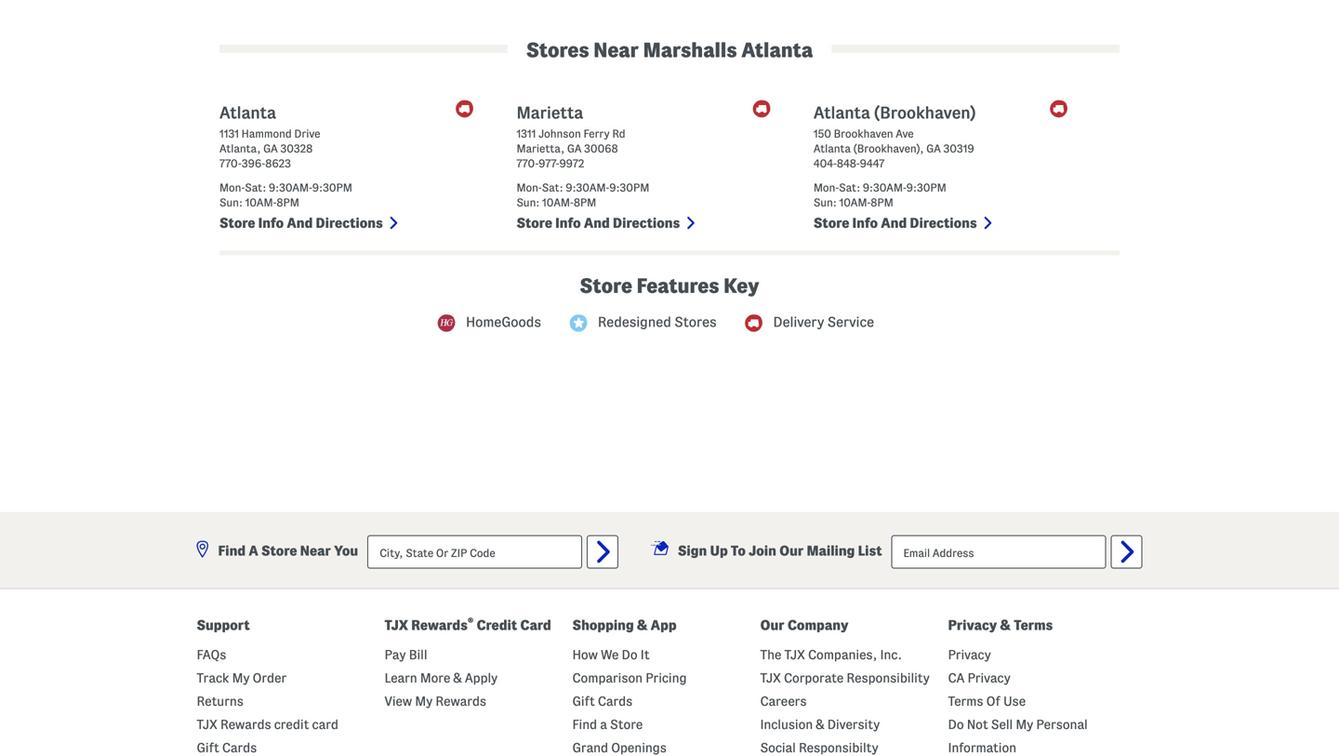 Task type: describe. For each thing, give the bounding box(es) containing it.
770- inside 1131 hammond drive atlanta , ga 30328 770-396-8623
[[220, 158, 242, 169]]

1131
[[220, 128, 239, 140]]

0 vertical spatial (brookhaven)
[[874, 104, 976, 122]]

ca privacy link
[[948, 671, 1011, 685]]

do not sell my personal information link
[[948, 718, 1088, 755]]

& up ca privacy link at the bottom
[[1000, 618, 1011, 633]]

my inside privacy ca privacy terms of use do not sell my personal information
[[1016, 718, 1034, 732]]

mon- for atlanta
[[220, 182, 245, 194]]

rewards inside "tjx rewards ® credit card"
[[411, 618, 468, 633]]

directions for marietta
[[613, 215, 680, 231]]

Sign Up To Join Our Mailing List email field
[[892, 535, 1106, 569]]

corporate
[[784, 671, 844, 685]]

tjx rewards ® credit card
[[385, 616, 551, 633]]

marshalls atlanta
[[643, 39, 813, 61]]

mon-sat: 9:30am-9:30pm sun: 10am-8pm store info and directions for atlanta (brookhaven)
[[814, 182, 980, 231]]

faqs link
[[197, 648, 226, 662]]

features
[[637, 275, 719, 297]]

learn
[[385, 671, 417, 685]]

terms inside privacy ca privacy terms of use do not sell my personal information
[[948, 694, 984, 708]]

8pm for marietta
[[574, 197, 597, 208]]

store down 977-
[[517, 215, 552, 231]]

credit
[[477, 618, 517, 633]]

rewards inside faqs track my order returns tjx rewards credit card gift cards
[[220, 718, 271, 732]]

join
[[749, 543, 777, 559]]

it
[[641, 648, 650, 662]]

use
[[1004, 694, 1026, 708]]

10am- for marietta
[[542, 197, 574, 208]]

store inside how we do it comparison pricing gift cards find a store grand openings
[[610, 718, 643, 732]]

drive
[[294, 128, 320, 140]]

150
[[814, 128, 832, 140]]

ga for atlanta (brookhaven)
[[927, 143, 941, 154]]

info for atlanta
[[258, 215, 284, 231]]

tjx right the
[[785, 648, 805, 662]]

store features key
[[580, 275, 760, 297]]

tjx rewards credit card link
[[197, 718, 339, 732]]

10am- for atlanta
[[245, 197, 277, 208]]

brookhaven
[[834, 128, 894, 140]]

1311 johnson ferry rd marietta , ga 30068 770-977-9972
[[517, 128, 626, 169]]

order
[[253, 671, 287, 685]]

pricing
[[646, 671, 687, 685]]

1 vertical spatial our
[[760, 618, 785, 633]]

150 brookhaven ave atlanta (brookhaven) , ga 30319 404-848-9447
[[814, 128, 975, 169]]

bill
[[409, 648, 427, 662]]

how
[[573, 648, 598, 662]]

sat: for atlanta (brookhaven)
[[839, 182, 861, 194]]

, for marietta
[[561, 143, 565, 154]]

apply
[[465, 671, 498, 685]]

of
[[987, 694, 1001, 708]]

shopping & app
[[573, 618, 677, 633]]

inclusion & diversity link
[[760, 718, 880, 732]]

inc.
[[880, 648, 902, 662]]

store up redesigned
[[580, 275, 632, 297]]

ga inside 1131 hammond drive atlanta , ga 30328 770-396-8623
[[263, 143, 278, 154]]

gift inside faqs track my order returns tjx rewards credit card gift cards
[[197, 741, 219, 755]]

9:30am- for marietta
[[566, 182, 610, 194]]

store inside "link"
[[261, 543, 297, 559]]

ave
[[896, 128, 914, 140]]

openings
[[611, 741, 667, 755]]

1 marietta from the top
[[517, 104, 583, 122]]

credit
[[274, 718, 309, 732]]

careers link
[[760, 694, 807, 708]]

sun: for marietta
[[517, 197, 540, 208]]

how we do it comparison pricing gift cards find a store grand openings
[[573, 648, 687, 755]]

social
[[760, 741, 796, 755]]

directions for atlanta
[[316, 215, 383, 231]]

find a store near you
[[218, 543, 358, 559]]

delivery
[[773, 314, 825, 330]]

store down 396-
[[220, 215, 255, 231]]

mailing
[[807, 543, 855, 559]]

a
[[249, 543, 258, 559]]

ferry
[[584, 128, 610, 140]]

view my rewards link
[[385, 694, 486, 708]]

0 vertical spatial terms
[[1014, 618, 1053, 633]]

9447
[[860, 158, 885, 169]]

8pm for atlanta (brookhaven)
[[871, 197, 894, 208]]

delivery service
[[773, 314, 874, 330]]

responsibility
[[847, 671, 930, 685]]

support
[[197, 618, 250, 633]]

sign up to join our mailing list
[[678, 543, 882, 559]]

ga for marietta
[[567, 143, 582, 154]]

grand
[[573, 741, 608, 755]]

companies,
[[808, 648, 877, 662]]

848-
[[837, 158, 860, 169]]

you
[[334, 543, 358, 559]]

1 vertical spatial stores
[[675, 314, 717, 330]]

returns
[[197, 694, 244, 708]]

, for atlanta (brookhaven)
[[920, 143, 924, 154]]

Find A Store Near You text field
[[368, 535, 582, 569]]

my inside pay bill learn more & apply view my rewards
[[415, 694, 433, 708]]

sell
[[991, 718, 1013, 732]]

find inside how we do it comparison pricing gift cards find a store grand openings
[[573, 718, 597, 732]]

& inside pay bill learn more & apply view my rewards
[[453, 671, 462, 685]]

find inside find a store near you "link"
[[218, 543, 246, 559]]

the tjx companies, inc. tjx corporate responsibility careers inclusion & diversity social responsibilty
[[760, 648, 930, 755]]

social responsibilty link
[[760, 741, 879, 755]]

information
[[948, 741, 1017, 755]]

®
[[468, 616, 474, 627]]

view
[[385, 694, 412, 708]]

atlanta inside 150 brookhaven ave atlanta (brookhaven) , ga 30319 404-848-9447
[[814, 143, 851, 154]]

404-
[[814, 158, 837, 169]]

track
[[197, 671, 229, 685]]

info for marietta
[[555, 215, 581, 231]]

atlanta up 150
[[814, 104, 870, 122]]

9972
[[560, 158, 584, 169]]

10am- for atlanta (brookhaven)
[[839, 197, 871, 208]]

rd
[[612, 128, 626, 140]]

pay bill link
[[385, 648, 427, 662]]

9:30pm for marietta
[[610, 182, 650, 194]]

sign
[[678, 543, 707, 559]]

personal
[[1037, 718, 1088, 732]]

store info and directions link for atlanta (brookhaven)
[[814, 215, 980, 231]]

card
[[520, 618, 551, 633]]

cards inside faqs track my order returns tjx rewards credit card gift cards
[[222, 741, 257, 755]]

977-
[[539, 158, 560, 169]]

to
[[731, 543, 746, 559]]

sun: for atlanta (brookhaven)
[[814, 197, 837, 208]]

(brookhaven) inside 150 brookhaven ave atlanta (brookhaven) , ga 30319 404-848-9447
[[854, 143, 920, 154]]

atlanta (brookhaven)
[[814, 104, 976, 122]]

do inside privacy ca privacy terms of use do not sell my personal information
[[948, 718, 964, 732]]

we
[[601, 648, 619, 662]]



Task type: locate. For each thing, give the bounding box(es) containing it.
3 mon-sat: 9:30am-9:30pm sun: 10am-8pm store info and directions from the left
[[814, 182, 980, 231]]

1 mon- from the left
[[220, 182, 245, 194]]

1 vertical spatial my
[[415, 694, 433, 708]]

app
[[651, 618, 677, 633]]

0 horizontal spatial 9:30am-
[[269, 182, 312, 194]]

sun: down 977-
[[517, 197, 540, 208]]

ca
[[948, 671, 965, 685]]

0 vertical spatial cards
[[598, 694, 633, 708]]

do inside how we do it comparison pricing gift cards find a store grand openings
[[622, 648, 638, 662]]

gift down returns link
[[197, 741, 219, 755]]

gift cards link up a
[[573, 694, 633, 708]]

2 directions from the left
[[613, 215, 680, 231]]

3 sun: from the left
[[814, 197, 837, 208]]

marietta up 977-
[[517, 143, 561, 154]]

1 horizontal spatial cards
[[598, 694, 633, 708]]

1 horizontal spatial and
[[584, 215, 610, 231]]

0 horizontal spatial gift
[[197, 741, 219, 755]]

near inside "link"
[[300, 543, 331, 559]]

the tjx companies, inc. link
[[760, 648, 902, 662]]

sat: down 977-
[[542, 182, 563, 194]]

8pm down 8623
[[277, 197, 299, 208]]

0 horizontal spatial stores
[[526, 39, 589, 61]]

privacy up terms of use link
[[968, 671, 1011, 685]]

store right a
[[610, 718, 643, 732]]

1 vertical spatial marietta
[[517, 143, 561, 154]]

more
[[420, 671, 451, 685]]

2 mon-sat: 9:30am-9:30pm sun: 10am-8pm store info and directions from the left
[[517, 182, 683, 231]]

1 ga from the left
[[263, 143, 278, 154]]

9:30pm for atlanta (brookhaven)
[[907, 182, 947, 194]]

1 horizontal spatial 9:30am-
[[566, 182, 610, 194]]

0 horizontal spatial cards
[[222, 741, 257, 755]]

0 horizontal spatial and
[[287, 215, 313, 231]]

2 horizontal spatial info
[[853, 215, 878, 231]]

2 9:30pm from the left
[[610, 182, 650, 194]]

3 and from the left
[[881, 215, 907, 231]]

and for marietta
[[584, 215, 610, 231]]

1 vertical spatial terms
[[948, 694, 984, 708]]

2 horizontal spatial mon-
[[814, 182, 839, 194]]

& up the social responsibilty link
[[816, 718, 825, 732]]

tjx down the
[[760, 671, 781, 685]]

1 horizontal spatial ,
[[561, 143, 565, 154]]

9:30pm for atlanta
[[312, 182, 352, 194]]

redesigned stores
[[598, 314, 717, 330]]

privacy
[[948, 618, 997, 633], [948, 648, 991, 662], [968, 671, 1011, 685]]

ga up 9972
[[567, 143, 582, 154]]

3 directions from the left
[[910, 215, 977, 231]]

up
[[710, 543, 728, 559]]

1 horizontal spatial near
[[594, 39, 639, 61]]

mon- down 404- on the right
[[814, 182, 839, 194]]

privacy for ca
[[948, 648, 991, 662]]

mon- down 977-
[[517, 182, 542, 194]]

& right more
[[453, 671, 462, 685]]

9:30pm down 30068
[[610, 182, 650, 194]]

770-
[[220, 158, 242, 169], [517, 158, 539, 169]]

1 770- from the left
[[220, 158, 242, 169]]

1 horizontal spatial ga
[[567, 143, 582, 154]]

my right track
[[232, 671, 250, 685]]

,
[[257, 143, 261, 154], [561, 143, 565, 154], [920, 143, 924, 154]]

0 horizontal spatial mon-
[[220, 182, 245, 194]]

, inside 150 brookhaven ave atlanta (brookhaven) , ga 30319 404-848-9447
[[920, 143, 924, 154]]

and down 9972
[[584, 215, 610, 231]]

key
[[724, 275, 760, 297]]

tjx corporate responsibility link
[[760, 671, 930, 685]]

770- down 1131
[[220, 158, 242, 169]]

2 horizontal spatial ga
[[927, 143, 941, 154]]

pay bill learn more & apply view my rewards
[[385, 648, 498, 708]]

&
[[637, 618, 648, 633], [1000, 618, 1011, 633], [453, 671, 462, 685], [816, 718, 825, 732]]

9:30am- for atlanta (brookhaven)
[[863, 182, 907, 194]]

2 horizontal spatial directions
[[910, 215, 977, 231]]

2 vertical spatial rewards
[[220, 718, 271, 732]]

0 horizontal spatial directions
[[316, 215, 383, 231]]

0 vertical spatial privacy
[[948, 618, 997, 633]]

and down 8623
[[287, 215, 313, 231]]

None submit
[[587, 535, 619, 569], [1111, 535, 1143, 569], [587, 535, 619, 569], [1111, 535, 1143, 569]]

and for atlanta (brookhaven)
[[881, 215, 907, 231]]

rewards down returns
[[220, 718, 271, 732]]

1 horizontal spatial my
[[415, 694, 433, 708]]

find
[[218, 543, 246, 559], [573, 718, 597, 732]]

sat: for atlanta
[[245, 182, 266, 194]]

1 vertical spatial cards
[[222, 741, 257, 755]]

mon-sat: 9:30am-9:30pm sun: 10am-8pm store info and directions down "9447"
[[814, 182, 980, 231]]

cards down tjx rewards credit card link
[[222, 741, 257, 755]]

, inside 1311 johnson ferry rd marietta , ga 30068 770-977-9972
[[561, 143, 565, 154]]

770- down 1311 at the top left of page
[[517, 158, 539, 169]]

, inside 1131 hammond drive atlanta , ga 30328 770-396-8623
[[257, 143, 261, 154]]

ga left 30319
[[927, 143, 941, 154]]

0 vertical spatial near
[[594, 39, 639, 61]]

info down 9972
[[555, 215, 581, 231]]

and for atlanta
[[287, 215, 313, 231]]

9:30pm down 30319
[[907, 182, 947, 194]]

1 store info and directions link from the left
[[220, 215, 386, 231]]

0 vertical spatial my
[[232, 671, 250, 685]]

rewards inside pay bill learn more & apply view my rewards
[[436, 694, 486, 708]]

0 horizontal spatial ,
[[257, 143, 261, 154]]

1 horizontal spatial directions
[[613, 215, 680, 231]]

1 horizontal spatial 10am-
[[542, 197, 574, 208]]

responsibilty
[[799, 741, 879, 755]]

1 8pm from the left
[[277, 197, 299, 208]]

2 horizontal spatial ,
[[920, 143, 924, 154]]

careers
[[760, 694, 807, 708]]

1 horizontal spatial store info and directions link
[[517, 215, 683, 231]]

1 vertical spatial do
[[948, 718, 964, 732]]

3 , from the left
[[920, 143, 924, 154]]

returns link
[[197, 694, 244, 708]]

tjx up pay
[[385, 618, 408, 633]]

my inside faqs track my order returns tjx rewards credit card gift cards
[[232, 671, 250, 685]]

mon- for marietta
[[517, 182, 542, 194]]

8pm down "9447"
[[871, 197, 894, 208]]

mon- for atlanta (brookhaven)
[[814, 182, 839, 194]]

3 8pm from the left
[[871, 197, 894, 208]]

0 horizontal spatial find
[[218, 543, 246, 559]]

2 and from the left
[[584, 215, 610, 231]]

store
[[220, 215, 255, 231], [517, 215, 552, 231], [814, 215, 850, 231], [580, 275, 632, 297], [261, 543, 297, 559], [610, 718, 643, 732]]

near
[[594, 39, 639, 61], [300, 543, 331, 559]]

1 9:30am- from the left
[[269, 182, 312, 194]]

(brookhaven) up "9447"
[[854, 143, 920, 154]]

1311
[[517, 128, 536, 140]]

1 horizontal spatial 770-
[[517, 158, 539, 169]]

info down "9447"
[[853, 215, 878, 231]]

1 horizontal spatial find
[[573, 718, 597, 732]]

atlanta up 1131
[[220, 104, 276, 122]]

gift cards link down tjx rewards credit card link
[[197, 741, 257, 755]]

9:30am- down 8623
[[269, 182, 312, 194]]

info
[[258, 215, 284, 231], [555, 215, 581, 231], [853, 215, 878, 231]]

0 horizontal spatial 770-
[[220, 158, 242, 169]]

1 sat: from the left
[[245, 182, 266, 194]]

gift down comparison
[[573, 694, 595, 708]]

0 horizontal spatial near
[[300, 543, 331, 559]]

cards inside how we do it comparison pricing gift cards find a store grand openings
[[598, 694, 633, 708]]

2 marietta from the top
[[517, 143, 561, 154]]

, down "johnson" on the left top of page
[[561, 143, 565, 154]]

1 horizontal spatial gift
[[573, 694, 595, 708]]

2 horizontal spatial 9:30am-
[[863, 182, 907, 194]]

gift inside how we do it comparison pricing gift cards find a store grand openings
[[573, 694, 595, 708]]

terms down the ca
[[948, 694, 984, 708]]

hammond
[[242, 128, 292, 140]]

and down "9447"
[[881, 215, 907, 231]]

9:30am-
[[269, 182, 312, 194], [566, 182, 610, 194], [863, 182, 907, 194]]

rewards up "bill"
[[411, 618, 468, 633]]

1 directions from the left
[[316, 215, 383, 231]]

1 vertical spatial rewards
[[436, 694, 486, 708]]

ga inside 1311 johnson ferry rd marietta , ga 30068 770-977-9972
[[567, 143, 582, 154]]

redesigned
[[598, 314, 671, 330]]

atlanta up 404- on the right
[[814, 143, 851, 154]]

privacy up ca privacy link at the bottom
[[948, 648, 991, 662]]

mon-sat: 9:30am-9:30pm sun: 10am-8pm store info and directions for atlanta
[[220, 182, 386, 231]]

0 vertical spatial do
[[622, 648, 638, 662]]

10am- down 396-
[[245, 197, 277, 208]]

do
[[622, 648, 638, 662], [948, 718, 964, 732]]

my
[[232, 671, 250, 685], [415, 694, 433, 708], [1016, 718, 1034, 732]]

0 horizontal spatial my
[[232, 671, 250, 685]]

0 horizontal spatial store info and directions link
[[220, 215, 386, 231]]

2 info from the left
[[555, 215, 581, 231]]

sun: down 404- on the right
[[814, 197, 837, 208]]

1 horizontal spatial mon-
[[517, 182, 542, 194]]

30068
[[584, 143, 618, 154]]

10am- down 977-
[[542, 197, 574, 208]]

store right a at the bottom of the page
[[261, 543, 297, 559]]

sun:
[[220, 197, 243, 208], [517, 197, 540, 208], [814, 197, 837, 208]]

mon-sat: 9:30am-9:30pm sun: 10am-8pm store info and directions down 8623
[[220, 182, 386, 231]]

9:30pm down "30328" at left
[[312, 182, 352, 194]]

gift cards link
[[573, 694, 633, 708], [197, 741, 257, 755]]

tjx down returns link
[[197, 718, 217, 732]]

& left app
[[637, 618, 648, 633]]

1 horizontal spatial sat:
[[542, 182, 563, 194]]

stores up "johnson" on the left top of page
[[526, 39, 589, 61]]

10am-
[[245, 197, 277, 208], [542, 197, 574, 208], [839, 197, 871, 208]]

learn more & apply link
[[385, 671, 498, 685]]

our right join
[[780, 543, 804, 559]]

0 vertical spatial gift
[[573, 694, 595, 708]]

main content
[[210, 0, 1129, 481]]

10am- down 848- at the top of the page
[[839, 197, 871, 208]]

privacy up privacy link
[[948, 618, 997, 633]]

faqs
[[197, 648, 226, 662]]

marietta inside 1311 johnson ferry rd marietta , ga 30068 770-977-9972
[[517, 143, 561, 154]]

0 horizontal spatial do
[[622, 648, 638, 662]]

find a store link
[[573, 718, 643, 732]]

0 horizontal spatial sun:
[[220, 197, 243, 208]]

8623
[[265, 158, 291, 169]]

0 horizontal spatial 10am-
[[245, 197, 277, 208]]

2 horizontal spatial store info and directions link
[[814, 215, 980, 231]]

1 vertical spatial find
[[573, 718, 597, 732]]

0 vertical spatial gift cards link
[[573, 694, 633, 708]]

privacy link
[[948, 648, 991, 662]]

1 vertical spatial privacy
[[948, 648, 991, 662]]

1 horizontal spatial 8pm
[[574, 197, 597, 208]]

1 horizontal spatial 9:30pm
[[610, 182, 650, 194]]

2 sun: from the left
[[517, 197, 540, 208]]

a
[[600, 718, 607, 732]]

comparison pricing link
[[573, 671, 687, 685]]

2 vertical spatial privacy
[[968, 671, 1011, 685]]

2 horizontal spatial and
[[881, 215, 907, 231]]

diversity
[[828, 718, 880, 732]]

2 9:30am- from the left
[[566, 182, 610, 194]]

1 mon-sat: 9:30am-9:30pm sun: 10am-8pm store info and directions from the left
[[220, 182, 386, 231]]

faqs track my order returns tjx rewards credit card gift cards
[[197, 648, 339, 755]]

shopping
[[573, 618, 634, 633]]

marietta up "johnson" on the left top of page
[[517, 104, 583, 122]]

terms of use link
[[948, 694, 1026, 708]]

store info and directions link down 9972
[[517, 215, 683, 231]]

0 horizontal spatial 9:30pm
[[312, 182, 352, 194]]

0 horizontal spatial 8pm
[[277, 197, 299, 208]]

atlanta down 1131
[[220, 143, 257, 154]]

1 sun: from the left
[[220, 197, 243, 208]]

do left not
[[948, 718, 964, 732]]

near inside main content
[[594, 39, 639, 61]]

9:30am- for atlanta
[[269, 182, 312, 194]]

company
[[788, 618, 849, 633]]

ga inside 150 brookhaven ave atlanta (brookhaven) , ga 30319 404-848-9447
[[927, 143, 941, 154]]

sat:
[[245, 182, 266, 194], [542, 182, 563, 194], [839, 182, 861, 194]]

2 horizontal spatial sat:
[[839, 182, 861, 194]]

do left it
[[622, 648, 638, 662]]

0 vertical spatial stores
[[526, 39, 589, 61]]

not
[[967, 718, 988, 732]]

2 horizontal spatial my
[[1016, 718, 1034, 732]]

8pm down 9972
[[574, 197, 597, 208]]

cards
[[598, 694, 633, 708], [222, 741, 257, 755]]

store info and directions link down 8623
[[220, 215, 386, 231]]

9:30am- down 9972
[[566, 182, 610, 194]]

the
[[760, 648, 782, 662]]

0 horizontal spatial info
[[258, 215, 284, 231]]

, left 30319
[[920, 143, 924, 154]]

0 vertical spatial marietta
[[517, 104, 583, 122]]

1 vertical spatial gift cards link
[[197, 741, 257, 755]]

1 horizontal spatial terms
[[1014, 618, 1053, 633]]

1 vertical spatial near
[[300, 543, 331, 559]]

2 770- from the left
[[517, 158, 539, 169]]

sun: for atlanta
[[220, 197, 243, 208]]

1 horizontal spatial mon-sat: 9:30am-9:30pm sun: 10am-8pm store info and directions
[[517, 182, 683, 231]]

0 vertical spatial our
[[780, 543, 804, 559]]

2 horizontal spatial 9:30pm
[[907, 182, 947, 194]]

privacy for &
[[948, 618, 997, 633]]

1 horizontal spatial do
[[948, 718, 964, 732]]

3 ga from the left
[[927, 143, 941, 154]]

info down 8623
[[258, 215, 284, 231]]

2 vertical spatial my
[[1016, 718, 1034, 732]]

1 vertical spatial (brookhaven)
[[854, 143, 920, 154]]

store info and directions link for atlanta
[[220, 215, 386, 231]]

0 horizontal spatial ga
[[263, 143, 278, 154]]

3 9:30am- from the left
[[863, 182, 907, 194]]

0 horizontal spatial gift cards link
[[197, 741, 257, 755]]

johnson
[[539, 128, 581, 140]]

info for atlanta (brookhaven)
[[853, 215, 878, 231]]

inclusion
[[760, 718, 813, 732]]

2 sat: from the left
[[542, 182, 563, 194]]

0 horizontal spatial mon-sat: 9:30am-9:30pm sun: 10am-8pm store info and directions
[[220, 182, 386, 231]]

1 horizontal spatial gift cards link
[[573, 694, 633, 708]]

9:30pm
[[312, 182, 352, 194], [610, 182, 650, 194], [907, 182, 947, 194]]

3 store info and directions link from the left
[[814, 215, 980, 231]]

terms up privacy ca privacy terms of use do not sell my personal information in the right bottom of the page
[[1014, 618, 1053, 633]]

2 mon- from the left
[[517, 182, 542, 194]]

how we do it link
[[573, 648, 650, 662]]

, up 396-
[[257, 143, 261, 154]]

pay
[[385, 648, 406, 662]]

& inside the tjx companies, inc. tjx corporate responsibility careers inclusion & diversity social responsibilty
[[816, 718, 825, 732]]

2 ga from the left
[[567, 143, 582, 154]]

terms
[[1014, 618, 1053, 633], [948, 694, 984, 708]]

sat: down 396-
[[245, 182, 266, 194]]

1 horizontal spatial stores
[[675, 314, 717, 330]]

2 horizontal spatial 10am-
[[839, 197, 871, 208]]

0 vertical spatial rewards
[[411, 618, 468, 633]]

sat: for marietta
[[542, 182, 563, 194]]

2 store info and directions link from the left
[[517, 215, 683, 231]]

mon-sat: 9:30am-9:30pm sun: 10am-8pm store info and directions down 9972
[[517, 182, 683, 231]]

30319
[[944, 143, 975, 154]]

tjx inside "tjx rewards ® credit card"
[[385, 618, 408, 633]]

9:30am- down "9447"
[[863, 182, 907, 194]]

1 , from the left
[[257, 143, 261, 154]]

sun: down 396-
[[220, 197, 243, 208]]

1 vertical spatial gift
[[197, 741, 219, 755]]

find left a at the bottom of the page
[[218, 543, 246, 559]]

comparison
[[573, 671, 643, 685]]

0 horizontal spatial sat:
[[245, 182, 266, 194]]

3 9:30pm from the left
[[907, 182, 947, 194]]

1 and from the left
[[287, 215, 313, 231]]

sat: down 848- at the top of the page
[[839, 182, 861, 194]]

3 mon- from the left
[[814, 182, 839, 194]]

1 horizontal spatial info
[[555, 215, 581, 231]]

1 9:30pm from the left
[[312, 182, 352, 194]]

near up rd
[[594, 39, 639, 61]]

privacy ca privacy terms of use do not sell my personal information
[[948, 648, 1088, 755]]

find left a
[[573, 718, 597, 732]]

ga down hammond
[[263, 143, 278, 154]]

store info and directions link for marietta
[[517, 215, 683, 231]]

rewards down learn more & apply link
[[436, 694, 486, 708]]

8pm
[[277, 197, 299, 208], [574, 197, 597, 208], [871, 197, 894, 208]]

privacy & terms
[[948, 618, 1053, 633]]

tjx
[[385, 618, 408, 633], [785, 648, 805, 662], [760, 671, 781, 685], [197, 718, 217, 732]]

3 sat: from the left
[[839, 182, 861, 194]]

my right sell
[[1016, 718, 1034, 732]]

stores near marshalls atlanta
[[526, 39, 813, 61]]

0 vertical spatial find
[[218, 543, 246, 559]]

mon-
[[220, 182, 245, 194], [517, 182, 542, 194], [814, 182, 839, 194]]

(brookhaven) up ave
[[874, 104, 976, 122]]

mon-sat: 9:30am-9:30pm sun: 10am-8pm store info and directions for marietta
[[517, 182, 683, 231]]

directions for atlanta (brookhaven)
[[910, 215, 977, 231]]

1 horizontal spatial sun:
[[517, 197, 540, 208]]

our up the
[[760, 618, 785, 633]]

main content containing stores near marshalls atlanta
[[210, 0, 1129, 481]]

2 horizontal spatial 8pm
[[871, 197, 894, 208]]

0 horizontal spatial terms
[[948, 694, 984, 708]]

3 info from the left
[[853, 215, 878, 231]]

find a store near you link
[[197, 541, 358, 559]]

store down 404- on the right
[[814, 215, 850, 231]]

our company
[[760, 618, 849, 633]]

store info and directions link down "9447"
[[814, 215, 980, 231]]

directions
[[316, 215, 383, 231], [613, 215, 680, 231], [910, 215, 977, 231]]

cards up find a store 'link'
[[598, 694, 633, 708]]

2 10am- from the left
[[542, 197, 574, 208]]

stores
[[526, 39, 589, 61], [675, 314, 717, 330]]

8pm for atlanta
[[277, 197, 299, 208]]

3 10am- from the left
[[839, 197, 871, 208]]

1 info from the left
[[258, 215, 284, 231]]

stores down features
[[675, 314, 717, 330]]

770- inside 1311 johnson ferry rd marietta , ga 30068 770-977-9972
[[517, 158, 539, 169]]

1 10am- from the left
[[245, 197, 277, 208]]

2 horizontal spatial sun:
[[814, 197, 837, 208]]

2 8pm from the left
[[574, 197, 597, 208]]

card
[[312, 718, 339, 732]]

2 , from the left
[[561, 143, 565, 154]]

homegoods
[[466, 314, 541, 330]]

tjx inside faqs track my order returns tjx rewards credit card gift cards
[[197, 718, 217, 732]]

atlanta inside 1131 hammond drive atlanta , ga 30328 770-396-8623
[[220, 143, 257, 154]]

mon- down 396-
[[220, 182, 245, 194]]

2 horizontal spatial mon-sat: 9:30am-9:30pm sun: 10am-8pm store info and directions
[[814, 182, 980, 231]]

near left you
[[300, 543, 331, 559]]

marietta
[[517, 104, 583, 122], [517, 143, 561, 154]]

my right view
[[415, 694, 433, 708]]



Task type: vqa. For each thing, say whether or not it's contained in the screenshot.


